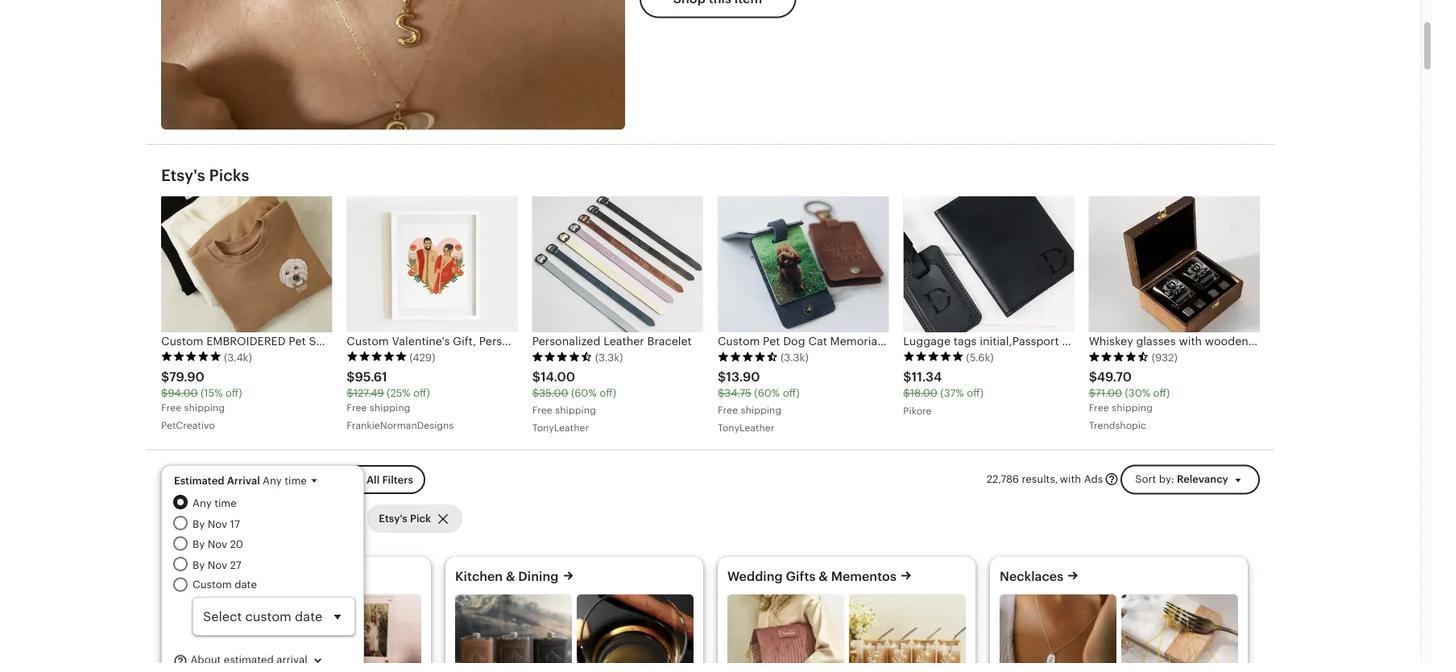 Task type: vqa. For each thing, say whether or not it's contained in the screenshot.


Task type: describe. For each thing, give the bounding box(es) containing it.
off) for 14.00
[[600, 388, 616, 400]]

5 out of 5 stars image for 95.61
[[347, 352, 407, 363]]

79.90
[[169, 370, 205, 385]]

personalized name necklace, 14k solid gold name necklace, custom silver name necklace, dainty necklace, 21st birthday gift, anniversary gift image
[[1122, 595, 1238, 664]]

by nov 27 link
[[193, 558, 355, 574]]

by:
[[1159, 474, 1175, 486]]

(37%
[[941, 388, 964, 400]]

with
[[1060, 474, 1082, 486]]

all filters
[[367, 475, 413, 487]]

necklaces link
[[1000, 570, 1064, 585]]

(3.3k) for 14.00
[[595, 352, 623, 364]]

kitchen & dining
[[455, 570, 559, 585]]

by nov 17
[[193, 519, 240, 531]]

shipping for 95.61
[[370, 403, 411, 414]]

(932)
[[1152, 352, 1178, 364]]

time inside select an estimated delivery date option group
[[214, 498, 237, 510]]

4.5 out of 5 stars image for 49.70
[[1089, 352, 1150, 363]]

free for 14.00
[[532, 405, 553, 416]]

custom valentine's gift, personalised, couple portrait, anniversary gift, bespoke wedding portrait, illustration, art print image
[[347, 197, 518, 333]]

by nov 20
[[193, 539, 243, 551]]

by nov 20 link
[[193, 537, 355, 553]]

1 & from the left
[[506, 570, 515, 585]]

11.34
[[912, 370, 942, 385]]

(60% for 13.90
[[754, 388, 780, 400]]

$ 95.61 $ 127.49 (25% off) free shipping frankienormandesigns
[[347, 370, 454, 432]]

custom name cup with birth flower,birth month iced coffee cup,custom name tumbler,bridesmaid gifts idea,holiday gift,christmas gifts for her image
[[849, 595, 966, 664]]

off) for 95.61
[[413, 388, 430, 400]]

etsy's pick link
[[367, 505, 463, 535]]

necklaces
[[1000, 570, 1064, 585]]

17
[[230, 519, 240, 531]]

dainty birth flower necklace, birth flower necklace, silver necklace, personalized necklace for her, birthday gift, anniversary gift image
[[1000, 595, 1117, 664]]

personalized leather bracelet image
[[532, 197, 703, 333]]

35.00
[[539, 388, 568, 400]]

2 & from the left
[[819, 570, 828, 585]]

with ads
[[1060, 474, 1103, 486]]

bracelet
[[647, 335, 692, 348]]

by nov 27
[[193, 560, 242, 572]]

shipping for 49.70
[[1112, 403, 1153, 414]]

free for 79.90
[[161, 403, 182, 414]]

pick
[[410, 514, 431, 526]]

custom pet dog cat memorial loss engraved gifts photo key chain personalized leather key ring keychain image
[[718, 197, 889, 333]]

estimated arrival any time
[[174, 475, 307, 487]]

luggage tags initial,passport holder personalized,leather luggage tag personalized,custom passport holder and luggage tag image
[[904, 197, 1075, 333]]

49.70
[[1097, 370, 1132, 385]]

(25%
[[387, 388, 411, 400]]

wedding
[[728, 570, 783, 585]]

free for 49.70
[[1089, 403, 1109, 414]]

shipping for 79.90
[[184, 403, 225, 414]]

hip flask, groomsmen gifts personalized, groomsmen gift flask, groomsman gift leather hip flask gift for him, initial hip flask for men7 image
[[455, 595, 572, 664]]

13.90
[[726, 370, 760, 385]]

$ 11.34 $ 18.00 (37% off) pikore
[[904, 370, 984, 417]]

any time link
[[193, 496, 355, 512]]

by for by nov 17
[[193, 519, 205, 531]]

nov for 27
[[208, 560, 227, 572]]

estimated
[[174, 475, 224, 487]]

date
[[235, 580, 257, 592]]

wedding gifts & mementos
[[728, 570, 897, 585]]

off) for 11.34
[[967, 388, 984, 400]]

sort by: relevancy
[[1135, 474, 1229, 486]]

any time
[[193, 498, 237, 510]]

all
[[367, 475, 380, 487]]

off) for 49.70
[[1153, 388, 1170, 400]]

by for by nov 20
[[193, 539, 205, 551]]

select an estimated delivery date option group
[[173, 496, 355, 637]]

off) for 79.90
[[225, 388, 242, 400]]

4.5 out of 5 stars image for 13.90
[[718, 352, 778, 363]]

custom embroidered pet sweatshirt, pet gifts, custom dog portrait sweatshirt, pet face shirt, dog mom gift, dog embroidery, pet crewneck image
[[161, 197, 332, 333]]



Task type: locate. For each thing, give the bounding box(es) containing it.
off)
[[225, 388, 242, 400], [413, 388, 430, 400], [600, 388, 616, 400], [783, 388, 800, 400], [967, 388, 984, 400], [1153, 388, 1170, 400]]

free inside "$ 13.90 $ 34.75 (60% off) free shipping tonyleather"
[[718, 405, 738, 416]]

shipping for 14.00
[[555, 405, 596, 416]]

1 vertical spatial etsy's
[[379, 514, 408, 526]]

(3.3k) up "$ 13.90 $ 34.75 (60% off) free shipping tonyleather"
[[781, 352, 809, 364]]

1 vertical spatial any
[[193, 498, 212, 510]]

(30%
[[1125, 388, 1151, 400]]

off) inside $ 95.61 $ 127.49 (25% off) free shipping frankienormandesigns
[[413, 388, 430, 400]]

custom
[[193, 580, 232, 592]]

(3.3k)
[[595, 352, 623, 364], [781, 352, 809, 364]]

free down '34.75'
[[718, 405, 738, 416]]

22,786
[[987, 474, 1019, 486]]

etsy's for etsy's picks
[[161, 167, 205, 185]]

etsy's picks
[[161, 167, 249, 185]]

custom whiskey glass with premium quality side and bottom engraving for any special occasion. image
[[577, 595, 694, 664]]

0 vertical spatial nov
[[208, 519, 227, 531]]

1 vertical spatial by
[[193, 539, 205, 551]]

shipping inside "$ 13.90 $ 34.75 (60% off) free shipping tonyleather"
[[741, 405, 782, 416]]

custom makeup bag • personalised bridesmaid gifts • wedding gift • travel toiletry bag • cosmetic bag • birthday gift • gift for her image
[[728, 595, 844, 664]]

1 horizontal spatial 4.5 out of 5 stars image
[[718, 352, 778, 363]]

off) inside "$ 13.90 $ 34.75 (60% off) free shipping tonyleather"
[[783, 388, 800, 400]]

free inside $ 14.00 $ 35.00 (60% off) free shipping tonyleather
[[532, 405, 553, 416]]

1 horizontal spatial etsy's
[[379, 514, 408, 526]]

off) right (25% at left
[[413, 388, 430, 400]]

nov
[[208, 519, 227, 531], [208, 539, 227, 551], [208, 560, 227, 572]]

free inside $ 95.61 $ 127.49 (25% off) free shipping frankienormandesigns
[[347, 403, 367, 414]]

by inside 'link'
[[193, 560, 205, 572]]

off) right (37% at the right of page
[[967, 388, 984, 400]]

free
[[161, 403, 182, 414], [347, 403, 367, 414], [1089, 403, 1109, 414], [532, 405, 553, 416], [718, 405, 738, 416]]

shipping down (15%
[[184, 403, 225, 414]]

5 out of 5 stars image up 11.34
[[904, 352, 964, 363]]

& left dining
[[506, 570, 515, 585]]

shipping inside $ 14.00 $ 35.00 (60% off) free shipping tonyleather
[[555, 405, 596, 416]]

shipping down (25% at left
[[370, 403, 411, 414]]

(60% right 35.00
[[571, 388, 597, 400]]

any down estimated
[[193, 498, 212, 510]]

2 5 out of 5 stars image from the left
[[347, 352, 407, 363]]

free down "71.00" in the bottom right of the page
[[1089, 403, 1109, 414]]

(3.3k) down the personalized leather bracelet
[[595, 352, 623, 364]]

whiskey glasses with wooden box, personalized whiskey glass, christmas gift, for boyfriend gifts, monogrammed whiskey glass image
[[1089, 197, 1260, 333]]

1 (60% from the left
[[571, 388, 597, 400]]

34.75
[[725, 388, 752, 400]]

5 out of 5 stars image up 95.61
[[347, 352, 407, 363]]

1 off) from the left
[[225, 388, 242, 400]]

etsy's
[[161, 167, 205, 185], [379, 514, 408, 526]]

0 vertical spatial any
[[263, 475, 282, 487]]

etsy's pick
[[379, 514, 431, 526]]

(5.6k)
[[966, 352, 994, 364]]

custom neon sign | neon sign | wedding signs | name neon sign | led neon light sign | wedding bridesmaid gifts | wall decor | home decor image
[[183, 595, 300, 664]]

4.5 out of 5 stars image for 14.00
[[532, 352, 593, 363]]

free for 95.61
[[347, 403, 367, 414]]

personalized song arcylic plaque, mothers day gift, valentines day gift, birthday gift, wedding gift, christmas gift, minimalist home decor image
[[305, 595, 421, 664]]

4.5 out of 5 stars image
[[532, 352, 593, 363], [718, 352, 778, 363], [1089, 352, 1150, 363]]

etsy's for etsy's pick
[[379, 514, 408, 526]]

(60% inside $ 14.00 $ 35.00 (60% off) free shipping tonyleather
[[571, 388, 597, 400]]

2 (3.3k) from the left
[[781, 352, 809, 364]]

tonyleather inside "$ 13.90 $ 34.75 (60% off) free shipping tonyleather"
[[718, 423, 775, 434]]

0 vertical spatial etsy's
[[161, 167, 205, 185]]

free inside the $ 79.90 $ 94.00 (15% off) free shipping petcreativo
[[161, 403, 182, 414]]

94.00
[[168, 388, 198, 400]]

personalized
[[532, 335, 601, 348]]

off) down the personalized leather bracelet
[[600, 388, 616, 400]]

by down the any time
[[193, 519, 205, 531]]

0 horizontal spatial 4.5 out of 5 stars image
[[532, 352, 593, 363]]

2 nov from the top
[[208, 539, 227, 551]]

tonyleather down 35.00
[[532, 423, 589, 434]]

shipping down '34.75'
[[741, 405, 782, 416]]

shipping inside $ 49.70 $ 71.00 (30% off) free shipping trendshopic
[[1112, 403, 1153, 414]]

(429)
[[410, 352, 435, 364]]

off) inside $ 11.34 $ 18.00 (37% off) pikore
[[967, 388, 984, 400]]

(60% inside "$ 13.90 $ 34.75 (60% off) free shipping tonyleather"
[[754, 388, 780, 400]]

relevancy
[[1177, 474, 1229, 486]]

1 4.5 out of 5 stars image from the left
[[532, 352, 593, 363]]

0 horizontal spatial time
[[214, 498, 237, 510]]

frankienormandesigns
[[347, 421, 454, 432]]

nov for 20
[[208, 539, 227, 551]]

free down 127.49
[[347, 403, 367, 414]]

$ 14.00 $ 35.00 (60% off) free shipping tonyleather
[[532, 370, 616, 434]]

shipping
[[184, 403, 225, 414], [370, 403, 411, 414], [1112, 403, 1153, 414], [555, 405, 596, 416], [741, 405, 782, 416]]

5 off) from the left
[[967, 388, 984, 400]]

1 horizontal spatial 5 out of 5 stars image
[[347, 352, 407, 363]]

2 vertical spatial by
[[193, 560, 205, 572]]

3 off) from the left
[[600, 388, 616, 400]]

14.00
[[541, 370, 575, 385]]

1 nov from the top
[[208, 519, 227, 531]]

tonyleather down '34.75'
[[718, 423, 775, 434]]

1 horizontal spatial (3.3k)
[[781, 352, 809, 364]]

1 vertical spatial time
[[214, 498, 237, 510]]

mementos
[[831, 570, 897, 585]]

free for 13.90
[[718, 405, 738, 416]]

0 horizontal spatial &
[[506, 570, 515, 585]]

0 horizontal spatial tonyleather
[[532, 423, 589, 434]]

any
[[263, 475, 282, 487], [193, 498, 212, 510]]

nov left 27
[[208, 560, 227, 572]]

by for by nov 27
[[193, 560, 205, 572]]

personalized leather bracelet
[[532, 335, 692, 348]]

$ 49.70 $ 71.00 (30% off) free shipping trendshopic
[[1089, 370, 1170, 432]]

tonyleather for 13.90
[[718, 423, 775, 434]]

0 horizontal spatial 5 out of 5 stars image
[[161, 352, 222, 363]]

shipping inside the $ 79.90 $ 94.00 (15% off) free shipping petcreativo
[[184, 403, 225, 414]]

71.00
[[1096, 388, 1122, 400]]

tonyleather for 14.00
[[532, 423, 589, 434]]

results,
[[1022, 474, 1058, 486]]

nov inside 'link'
[[208, 560, 227, 572]]

27
[[230, 560, 242, 572]]

off) for 13.90
[[783, 388, 800, 400]]

off) right (30%
[[1153, 388, 1170, 400]]

etsy's left pick
[[379, 514, 408, 526]]

1 tonyleather from the left
[[532, 423, 589, 434]]

18.00
[[910, 388, 938, 400]]

3 nov from the top
[[208, 560, 227, 572]]

1 horizontal spatial &
[[819, 570, 828, 585]]

2 (60% from the left
[[754, 388, 780, 400]]

off) right (15%
[[225, 388, 242, 400]]

off) inside $ 49.70 $ 71.00 (30% off) free shipping trendshopic
[[1153, 388, 1170, 400]]

shipping for 13.90
[[741, 405, 782, 416]]

5 out of 5 stars image up 79.90
[[161, 352, 222, 363]]

wedding gifts & mementos link
[[728, 570, 897, 585]]

picks
[[209, 167, 249, 185]]

4.5 out of 5 stars image up 13.90
[[718, 352, 778, 363]]

1 vertical spatial nov
[[208, 539, 227, 551]]

any inside select an estimated delivery date option group
[[193, 498, 212, 510]]

(15%
[[201, 388, 223, 400]]

1 horizontal spatial any
[[263, 475, 282, 487]]

0 vertical spatial by
[[193, 519, 205, 531]]

95.61
[[355, 370, 387, 385]]

20
[[230, 539, 243, 551]]

kitchen
[[455, 570, 503, 585]]

by up custom
[[193, 560, 205, 572]]

1 horizontal spatial (60%
[[754, 388, 780, 400]]

3 5 out of 5 stars image from the left
[[904, 352, 964, 363]]

custom date
[[193, 580, 257, 592]]

4 off) from the left
[[783, 388, 800, 400]]

pikore
[[904, 407, 932, 417]]

(3.3k) for 13.90
[[781, 352, 809, 364]]

2 off) from the left
[[413, 388, 430, 400]]

2 horizontal spatial 4.5 out of 5 stars image
[[1089, 352, 1150, 363]]

shipping inside $ 95.61 $ 127.49 (25% off) free shipping frankienormandesigns
[[370, 403, 411, 414]]

22,786 results,
[[987, 474, 1058, 486]]

shipping down (30%
[[1112, 403, 1153, 414]]

1 by from the top
[[193, 519, 205, 531]]

nov left 17 on the left bottom of the page
[[208, 519, 227, 531]]

any up any time link
[[263, 475, 282, 487]]

2 horizontal spatial 5 out of 5 stars image
[[904, 352, 964, 363]]

(60% for 14.00
[[571, 388, 597, 400]]

4.5 out of 5 stars image up 49.70
[[1089, 352, 1150, 363]]

gifts
[[786, 570, 816, 585]]

1 5 out of 5 stars image from the left
[[161, 352, 222, 363]]

3 by from the top
[[193, 560, 205, 572]]

sort
[[1135, 474, 1157, 486]]

shipping down 35.00
[[555, 405, 596, 416]]

6 off) from the left
[[1153, 388, 1170, 400]]

(60%
[[571, 388, 597, 400], [754, 388, 780, 400]]

filters
[[382, 475, 413, 487]]

&
[[506, 570, 515, 585], [819, 570, 828, 585]]

5 out of 5 stars image for 79.90
[[161, 352, 222, 363]]

0 horizontal spatial (3.3k)
[[595, 352, 623, 364]]

$
[[161, 370, 169, 385], [347, 370, 355, 385], [532, 370, 541, 385], [718, 370, 726, 385], [904, 370, 912, 385], [1089, 370, 1097, 385], [161, 388, 168, 400], [347, 388, 353, 400], [532, 388, 539, 400], [718, 388, 725, 400], [904, 388, 910, 400], [1089, 388, 1096, 400]]

$ 13.90 $ 34.75 (60% off) free shipping tonyleather
[[718, 370, 800, 434]]

arrival
[[227, 475, 260, 487]]

time up by nov 17
[[214, 498, 237, 510]]

2 vertical spatial nov
[[208, 560, 227, 572]]

4.5 out of 5 stars image down personalized
[[532, 352, 593, 363]]

127.49
[[353, 388, 384, 400]]

time
[[285, 475, 307, 487], [214, 498, 237, 510]]

1 horizontal spatial tonyleather
[[718, 423, 775, 434]]

0 horizontal spatial (60%
[[571, 388, 597, 400]]

& right gifts
[[819, 570, 828, 585]]

2 tonyleather from the left
[[718, 423, 775, 434]]

dining
[[518, 570, 559, 585]]

etsy's left picks
[[161, 167, 205, 185]]

0 horizontal spatial any
[[193, 498, 212, 510]]

off) right '34.75'
[[783, 388, 800, 400]]

2 by from the top
[[193, 539, 205, 551]]

1 (3.3k) from the left
[[595, 352, 623, 364]]

free down 94.00
[[161, 403, 182, 414]]

5 out of 5 stars image
[[161, 352, 222, 363], [347, 352, 407, 363], [904, 352, 964, 363]]

ads
[[1084, 474, 1103, 486]]

nov left 20
[[208, 539, 227, 551]]

all filters button
[[338, 466, 425, 495]]

free down 35.00
[[532, 405, 553, 416]]

leather
[[604, 335, 644, 348]]

(3.4k)
[[224, 352, 252, 364]]

1 horizontal spatial time
[[285, 475, 307, 487]]

free inside $ 49.70 $ 71.00 (30% off) free shipping trendshopic
[[1089, 403, 1109, 414]]

2 4.5 out of 5 stars image from the left
[[718, 352, 778, 363]]

petcreativo
[[161, 421, 215, 432]]

off) inside the $ 79.90 $ 94.00 (15% off) free shipping petcreativo
[[225, 388, 242, 400]]

0 horizontal spatial etsy's
[[161, 167, 205, 185]]

(60% down 13.90
[[754, 388, 780, 400]]

trendshopic
[[1089, 421, 1147, 432]]

by down by nov 17
[[193, 539, 205, 551]]

by
[[193, 519, 205, 531], [193, 539, 205, 551], [193, 560, 205, 572]]

kitchen & dining link
[[455, 570, 559, 585]]

3 4.5 out of 5 stars image from the left
[[1089, 352, 1150, 363]]

$ 79.90 $ 94.00 (15% off) free shipping petcreativo
[[161, 370, 242, 432]]

0 vertical spatial time
[[285, 475, 307, 487]]

by nov 17 link
[[193, 517, 355, 533]]

tonyleather
[[532, 423, 589, 434], [718, 423, 775, 434]]

off) inside $ 14.00 $ 35.00 (60% off) free shipping tonyleather
[[600, 388, 616, 400]]

tonyleather inside $ 14.00 $ 35.00 (60% off) free shipping tonyleather
[[532, 423, 589, 434]]

time up any time link
[[285, 475, 307, 487]]

nov for 17
[[208, 519, 227, 531]]



